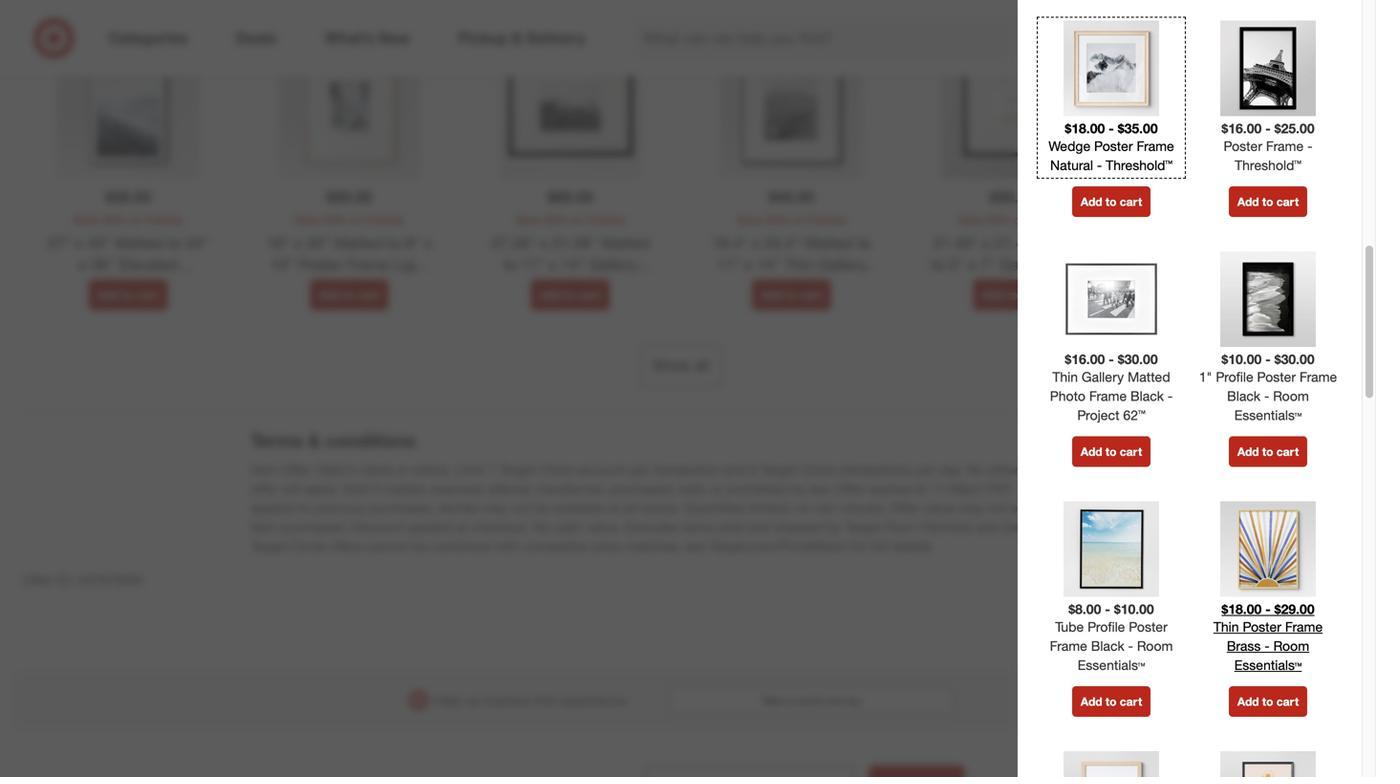 Task type: vqa. For each thing, say whether or not it's contained in the screenshot.
rightmost not
yes



Task type: describe. For each thing, give the bounding box(es) containing it.
$25.00
[[1275, 120, 1315, 137]]

black inside $40.00 save 30% on frames 19.4" x 22.4" matted to 11" x 14" thin gallery oversized image frame black - project 62™
[[727, 299, 765, 318]]

room for $30.00
[[1274, 388, 1310, 404]]

natural inside $18.00 - $35.00 wedge poster frame natural - threshold™
[[1051, 157, 1094, 173]]

28"
[[1193, 234, 1217, 252]]

to inside $30.00 save 30% on frames 22" x 28" matted to 18" x 24" wedge poster frame natural - threshold™
[[1274, 234, 1287, 252]]

on for $30.00
[[1235, 213, 1248, 227]]

8"
[[405, 234, 420, 252]]

frame inside $8.00 - $10.00 tube profile poster frame black - room essentials™
[[1050, 638, 1088, 654]]

help us improve this experience.
[[434, 692, 630, 709]]

hours inside ready within 2 hours for pickup inside the store only 8 left
[[1139, 494, 1177, 513]]

2 per from the left
[[916, 461, 937, 478]]

valid
[[317, 461, 345, 478]]

room inside $18.00 - $29.00 thin poster frame brass - room essentials™
[[1274, 638, 1310, 654]]

improve
[[484, 692, 531, 709]]

black inside '$35.00 save 30% on frames 27" x 40" matted to 24" x 36" elevated aluminum poster frame black - threshold™'
[[64, 299, 102, 318]]

the
[[1299, 494, 1320, 513]]

pickup ready within 2 hours
[[1046, 381, 1122, 434]]

save for $30.00
[[1180, 213, 1205, 227]]

gallery inside $40.00 save 30% on frames 19.4" x 22.4" matted to 11" x 14" thin gallery oversized image frame black - project 62™
[[818, 255, 867, 274]]

frames for $60.00
[[587, 213, 625, 227]]

- inside $30.00 save 30% on frames 22" x 28" matted to 18" x 24" wedge poster frame natural - threshold™
[[1282, 277, 1287, 296]]

poster inside $8.00 - $10.00 tube profile poster frame black - room essentials™
[[1129, 618, 1168, 635]]

with
[[495, 538, 520, 554]]

1 vertical spatial or
[[711, 480, 724, 497]]

aluminum inside '$35.00 save 30% on frames 27" x 40" matted to 24" x 36" elevated aluminum poster frame black - threshold™'
[[46, 277, 115, 296]]

1 horizontal spatial all
[[695, 356, 710, 375]]

20"
[[307, 234, 330, 252]]

1 vertical spatial no
[[533, 518, 551, 535]]

on for $40.00
[[792, 213, 805, 227]]

$40.00
[[769, 188, 815, 206]]

choose options dialog
[[586, 0, 1377, 777]]

save for $60.00
[[516, 213, 541, 227]]

show all
[[652, 356, 710, 375]]

poster inside '$10.00 - $30.00 1" profile poster frame black - room essentials™'
[[1258, 368, 1297, 385]]

matted inside $20.00 save 30% on frames 16" x 20" matted to 8" x 10" poster frame light wood - threshold™
[[334, 234, 383, 252]]

sat,
[[1316, 403, 1337, 418]]

black inside the $16.00 - $30.00 thin gallery matted photo frame black - project 62™
[[1131, 388, 1165, 404]]

30% for $40.00
[[766, 213, 789, 227]]

shipping get it by sat, dec 23
[[1270, 381, 1337, 434]]

10"
[[271, 255, 294, 274]]

target.com/pricematch
[[710, 538, 848, 554]]

law.
[[810, 480, 832, 497]]

1 vertical spatial applied
[[408, 518, 452, 535]]

target right the 6
[[761, 461, 798, 478]]

items
[[683, 518, 716, 535]]

threshold™ inside elevated aluminum poster frame black - threshold™ threshold
[[1202, 116, 1284, 134]]

2 inside ready within 2 hours for pickup inside the store only 8 left
[[1126, 494, 1134, 513]]

tube profile poster frame black - room essentials™ image
[[1064, 501, 1160, 597]]

frame inside '$35.00 save 30% on frames 27" x 40" matted to 24" x 36" elevated aluminum poster frame black - threshold™'
[[167, 277, 210, 296]]

$10.00 inside $8.00 - $10.00 tube profile poster frame black - room essentials™
[[1115, 601, 1155, 618]]

prohibited
[[727, 480, 788, 497]]

north dallas button
[[1110, 463, 1201, 485]]

offer.
[[281, 461, 313, 478]]

ready inside pickup ready within 2 hours
[[1046, 403, 1079, 418]]

poster frame light wood - threshold™ image
[[1064, 751, 1160, 777]]

14"
[[757, 255, 781, 274]]

$30.00 save 30% on frames 22" x 28" matted to 18" x 24" wedge poster frame natural - threshold™
[[1153, 188, 1315, 318]]

poster inside $18.00 - $29.00 thin poster frame brass - room essentials™
[[1243, 618, 1282, 635]]

void
[[343, 480, 369, 497]]

thin for $18.00 - $29.00 thin poster frame brass - room essentials™
[[1214, 618, 1240, 635]]

take
[[762, 694, 785, 708]]

2 horizontal spatial circle
[[801, 461, 836, 478]]

items.
[[1064, 518, 1100, 535]]

item(s)
[[438, 499, 479, 516]]

experience.
[[560, 692, 630, 709]]

matted inside '$35.00 save 30% on frames 27" x 40" matted to 24" x 36" elevated aluminum poster frame black - threshold™'
[[115, 234, 164, 252]]

What can we help you find? suggestions appear below search field
[[633, 17, 1109, 59]]

sold,
[[680, 480, 708, 497]]

photo
[[1051, 388, 1086, 404]]

frame inside elevated aluminum poster frame black - threshold™ threshold
[[1253, 97, 1299, 115]]

show all link
[[640, 345, 723, 387]]

1 inside 'link'
[[1318, 20, 1324, 32]]

- inside elevated aluminum poster frame black - threshold™ threshold
[[1348, 97, 1355, 115]]

threshold
[[1202, 136, 1253, 150]]

no
[[797, 499, 812, 516]]

check other stores
[[1214, 466, 1328, 483]]

oversized
[[711, 277, 779, 296]]

quick
[[797, 694, 825, 708]]

1 vertical spatial by
[[792, 480, 806, 497]]

$8.00 - $10.00 tube profile poster frame black - room essentials™
[[1050, 601, 1174, 673]]

frames for $20.00
[[366, 213, 404, 227]]

account
[[578, 461, 626, 478]]

- inside $40.00 save 30% on frames 19.4" x 22.4" matted to 11" x 14" thin gallery oversized image frame black - project 62™
[[769, 299, 775, 318]]

threshold™ inside $30.00 save 30% on frames 22" x 28" matted to 18" x 24" wedge poster frame natural - threshold™
[[1196, 299, 1272, 318]]

$29.00
[[1275, 601, 1315, 618]]

partners
[[922, 518, 973, 535]]

1"
[[1200, 368, 1213, 385]]

quantities
[[685, 499, 746, 516]]

up
[[1069, 464, 1088, 483]]

437670054
[[77, 572, 144, 589]]

hours inside pickup ready within 2 hours
[[1046, 420, 1075, 434]]

1 value from the left
[[924, 499, 955, 516]]

1" profile poster frame black - room essentials™ image
[[1221, 251, 1317, 347]]

on for $20.00
[[350, 213, 363, 227]]

frame inside the $16.00 - $30.00 thin gallery matted photo frame black - project 62™
[[1090, 388, 1127, 404]]

options
[[1120, 17, 1199, 44]]

by inside shipping get it by sat, dec 23
[[1301, 403, 1313, 418]]

dallas
[[1156, 464, 1201, 483]]

ready inside ready within 2 hours for pickup inside the store only 8 left
[[1034, 494, 1077, 513]]

- inside '$35.00 save 30% on frames 27" x 40" matted to 24" x 36" elevated aluminum poster frame black - threshold™'
[[106, 299, 112, 318]]

1 horizontal spatial circle
[[539, 461, 574, 478]]

plus™
[[885, 518, 918, 535]]

$10.00 - $30.00 1" profile poster frame black - room essentials™
[[1200, 351, 1338, 423]]

threshold™ inside $20.00 save 30% on frames 16" x 20" matted to 8" x 10" poster frame light wood - threshold™
[[339, 277, 415, 296]]

at up value. on the left bottom of page
[[609, 499, 621, 516]]

$35.00 for $35.00 save 30% on frames 27" x 40" matted to 24" x 36" elevated aluminum poster frame black - threshold™
[[105, 188, 151, 206]]

take a quick survey
[[762, 694, 862, 708]]

offers
[[330, 538, 363, 554]]

threshold™ inside $18.00 - $35.00 wedge poster frame natural - threshold™
[[1106, 157, 1173, 173]]

on for $35.00
[[129, 213, 142, 227]]

thin poster frame brass - room essentials™ image
[[1221, 501, 1317, 597]]

$30.00 for $10.00 - $30.00 1" profile poster frame black - room essentials™
[[1275, 351, 1315, 367]]

expires
[[869, 480, 912, 497]]

- inside $20.00 save 30% on frames 16" x 20" matted to 8" x 10" poster frame light wood - threshold™
[[328, 277, 334, 296]]

black inside elevated aluminum poster frame black - threshold™ threshold
[[1303, 97, 1344, 115]]

save for $35.00
[[74, 213, 99, 227]]

aluminum inside elevated aluminum poster frame black - threshold™ threshold
[[1269, 77, 1342, 96]]

23
[[1294, 420, 1306, 434]]

store inside ready within 2 hours for pickup inside the store only 8 left
[[1325, 494, 1359, 513]]

to inside terms & conditions item offer. valid in store or online. limit 1 target circle account per transaction and 6 target circle transactions per day. no other same item offer will apply. void if copied, scanned, altered, transferred, purchased, sold, or prohibited by law. offer expires at 11:59pm pst. cannot be applied to previous purchases. item(s) may not be available at all stores. quantities limited; no rain checks. offer value may not exceed value of item purchased. discount applied at checkout. no cash value. excludes items sold and shipped by target plus™ partners and clearance items. target circle offers cannot be combined with competitor price matches; see target.com/pricematch for full details.
[[299, 499, 311, 516]]

same
[[1023, 461, 1056, 478]]

$30.00 inside $30.00 save 30% on frames 22" x 28" matted to 18" x 24" wedge poster frame natural - threshold™
[[1211, 188, 1257, 206]]

frames for $40.00
[[809, 213, 846, 227]]

36" inside '$35.00 save 30% on frames 27" x 40" matted to 24" x 36" elevated aluminum poster frame black - threshold™'
[[91, 255, 115, 274]]

22.4"
[[765, 234, 801, 252]]

0 horizontal spatial item
[[251, 518, 277, 535]]

poster inside $30.00 save 30% on frames 22" x 28" matted to 18" x 24" wedge poster frame natural - threshold™
[[1258, 255, 1302, 274]]

11:59pm
[[931, 480, 984, 497]]

scanned,
[[431, 480, 485, 497]]

matted inside the $16.00 - $30.00 thin gallery matted photo frame black - project 62™
[[1128, 368, 1171, 385]]

altered,
[[489, 480, 533, 497]]

thin inside $40.00 save 30% on frames 19.4" x 22.4" matted to 11" x 14" thin gallery oversized image frame black - project 62™
[[785, 255, 814, 274]]

pickup
[[1046, 381, 1096, 400]]

light
[[394, 255, 428, 274]]

stores
[[1291, 466, 1328, 483]]

1 inside terms & conditions item offer. valid in store or online. limit 1 target circle account per transaction and 6 target circle transactions per day. no other same item offer will apply. void if copied, scanned, altered, transferred, purchased, sold, or prohibited by law. offer expires at 11:59pm pst. cannot be applied to previous purchases. item(s) may not be available at all stores. quantities limited; no rain checks. offer value may not exceed value of item purchased. discount applied at checkout. no cash value. excludes items sold and shipped by target plus™ partners and clearance items. target circle offers cannot be combined with competitor price matches; see target.com/pricematch for full details.
[[488, 461, 495, 478]]

frame inside $20.00 save 30% on frames 16" x 20" matted to 8" x 10" poster frame light wood - threshold™
[[347, 255, 390, 274]]

18"
[[1292, 234, 1315, 252]]

save for $40.00
[[737, 213, 762, 227]]

0 horizontal spatial offer
[[23, 572, 53, 589]]

brass
[[1228, 638, 1262, 654]]

poster inside '$35.00 save 30% on frames 27" x 40" matted to 24" x 36" elevated aluminum poster frame black - threshold™'
[[119, 277, 163, 296]]

frames for $35.00
[[145, 213, 183, 227]]

62™ inside $40.00 save 30% on frames 19.4" x 22.4" matted to 11" x 14" thin gallery oversized image frame black - project 62™
[[832, 299, 857, 318]]

30% for $30.00
[[1208, 213, 1232, 227]]

project inside $40.00 save 30% on frames 19.4" x 22.4" matted to 11" x 14" thin gallery oversized image frame black - project 62™
[[779, 299, 827, 318]]

target down the checks.
[[845, 518, 881, 535]]

price
[[592, 538, 622, 554]]

pick
[[1034, 464, 1065, 483]]

matches;
[[626, 538, 681, 554]]

threshold™ inside '$35.00 save 30% on frames 27" x 40" matted to 24" x 36" elevated aluminum poster frame black - threshold™'
[[116, 299, 193, 318]]

on for $50.00
[[1014, 213, 1027, 227]]

frame inside '$10.00 - $30.00 1" profile poster frame black - room essentials™'
[[1300, 368, 1338, 385]]

$50.00
[[990, 188, 1036, 206]]

dec
[[1270, 420, 1290, 434]]

0 horizontal spatial or
[[397, 461, 409, 478]]

within inside ready within 2 hours for pickup inside the store only 8 left
[[1081, 494, 1122, 513]]

0 horizontal spatial and
[[724, 461, 746, 478]]

$8.00
[[1069, 601, 1102, 618]]

matted inside $30.00 save 30% on frames 22" x 28" matted to 18" x 24" wedge poster frame natural - threshold™
[[1221, 234, 1270, 252]]

poster inside $20.00 save 30% on frames 16" x 20" matted to 8" x 10" poster frame light wood - threshold™
[[299, 255, 343, 274]]

$16.00 for thin
[[1066, 351, 1106, 367]]

conditions
[[326, 430, 416, 452]]

take a quick survey button
[[668, 686, 955, 716]]

copied,
[[383, 480, 427, 497]]

full
[[871, 538, 889, 554]]

inside
[[1254, 494, 1294, 513]]

0 vertical spatial be
[[1065, 480, 1081, 497]]

$18.00 - $35.00 wedge poster frame natural - threshold™
[[1049, 120, 1175, 173]]

for inside ready within 2 hours for pickup inside the store only 8 left
[[1181, 494, 1200, 513]]

to inside '$35.00 save 30% on frames 27" x 40" matted to 24" x 36" elevated aluminum poster frame black - threshold™'
[[168, 234, 182, 252]]

thin gallery matted photo frame black - project 62™ image
[[1064, 251, 1160, 347]]

to inside $40.00 save 30% on frames 19.4" x 22.4" matted to 11" x 14" thin gallery oversized image frame black - project 62™
[[858, 234, 872, 252]]

16"
[[267, 234, 290, 252]]

poster inside '$16.00 - $25.00 poster frame - threshold™'
[[1224, 138, 1263, 154]]

0 horizontal spatial applied
[[251, 499, 295, 516]]

poster inside elevated aluminum poster frame black - threshold™ threshold
[[1202, 97, 1249, 115]]

40" inside '$35.00 save 30% on frames 27" x 40" matted to 24" x 36" elevated aluminum poster frame black - threshold™'
[[87, 234, 111, 252]]

11"
[[717, 255, 741, 274]]

in
[[349, 461, 359, 478]]

elevated aluminum poster frame black - threshold™ image
[[1034, 77, 1187, 230]]

frame inside $18.00 - $29.00 thin poster frame brass - room essentials™
[[1286, 618, 1323, 635]]

to inside $20.00 save 30% on frames 16" x 20" matted to 8" x 10" poster frame light wood - threshold™
[[387, 234, 401, 252]]

frame inside $18.00 - $35.00 wedge poster frame natural - threshold™
[[1137, 138, 1175, 154]]

1 link
[[1289, 17, 1331, 59]]

2 horizontal spatial and
[[976, 518, 999, 535]]

30% for $50.00
[[987, 213, 1010, 227]]

it
[[1292, 403, 1298, 418]]

see
[[685, 538, 707, 554]]

1 vertical spatial 27" x 40" matted to 24" x 36"
[[1071, 291, 1280, 309]]

us
[[466, 692, 480, 709]]

dialog containing $18.00 - $35.00 wedge poster frame natural - threshold™
[[1018, 0, 1377, 777]]



Task type: locate. For each thing, give the bounding box(es) containing it.
0 horizontal spatial $10.00
[[1115, 601, 1155, 618]]

item right same
[[1060, 461, 1086, 478]]

1 horizontal spatial not
[[988, 499, 1007, 516]]

$30.00 for $16.00 - $30.00 thin gallery matted photo frame black - project 62™
[[1118, 351, 1159, 367]]

checkout.
[[471, 518, 530, 535]]

30% inside $20.00 save 30% on frames 16" x 20" matted to 8" x 10" poster frame light wood - threshold™
[[323, 213, 347, 227]]

help
[[434, 692, 462, 709]]

at right up
[[1092, 464, 1106, 483]]

$60.00 save 30% on frames
[[516, 188, 625, 227]]

$18.00 for wedge
[[1066, 120, 1106, 137]]

essentials™ inside '$10.00 - $30.00 1" profile poster frame black - room essentials™'
[[1235, 407, 1303, 423]]

1 vertical spatial $10.00
[[1115, 601, 1155, 618]]

4 frames from the left
[[809, 213, 846, 227]]

group inside choose options dialog
[[586, 246, 1362, 329]]

0 horizontal spatial $30.00
[[1118, 351, 1159, 367]]

1 vertical spatial store
[[1325, 494, 1359, 513]]

get
[[1270, 403, 1288, 418]]

0 horizontal spatial be
[[412, 538, 427, 554]]

1 vertical spatial thin
[[1053, 368, 1079, 385]]

may
[[483, 499, 508, 516], [959, 499, 984, 516]]

4 30% from the left
[[766, 213, 789, 227]]

1 not from the left
[[512, 499, 531, 516]]

be down the transferred,
[[535, 499, 550, 516]]

$35.00 for $35.00
[[1202, 164, 1248, 183]]

applied down purchases.
[[408, 518, 452, 535]]

1 vertical spatial within
[[1081, 494, 1122, 513]]

essentials™ for $10.00
[[1078, 657, 1146, 673]]

cannot
[[367, 538, 408, 554]]

frames inside $20.00 save 30% on frames 16" x 20" matted to 8" x 10" poster frame light wood - threshold™
[[366, 213, 404, 227]]

at up combined
[[456, 518, 467, 535]]

wedge up the $50.00 save 30% on frames
[[1049, 138, 1091, 154]]

1 horizontal spatial elevated
[[1202, 77, 1264, 96]]

4 save from the left
[[737, 213, 762, 227]]

$16.00 for poster
[[1222, 120, 1262, 137]]

black inside '$10.00 - $30.00 1" profile poster frame black - room essentials™'
[[1228, 388, 1261, 404]]

natural inside $30.00 save 30% on frames 22" x 28" matted to 18" x 24" wedge poster frame natural - threshold™
[[1228, 277, 1277, 296]]

$35.00
[[1118, 120, 1159, 137], [1202, 164, 1248, 183], [105, 188, 151, 206]]

project down the photo
[[1078, 407, 1120, 423]]

1 horizontal spatial project
[[1078, 407, 1120, 423]]

1 horizontal spatial 1
[[1318, 20, 1324, 32]]

0 vertical spatial natural
[[1051, 157, 1094, 173]]

wedge poster frame natural - threshold™ image
[[1064, 20, 1160, 116]]

save inside $40.00 save 30% on frames 19.4" x 22.4" matted to 11" x 14" thin gallery oversized image frame black - project 62™
[[737, 213, 762, 227]]

store right the
[[1325, 494, 1359, 513]]

x
[[75, 234, 83, 252], [294, 234, 302, 252], [424, 234, 432, 252], [753, 234, 760, 252], [1181, 234, 1189, 252], [1098, 247, 1107, 266], [1242, 247, 1250, 266], [79, 255, 87, 274], [745, 255, 753, 274], [1166, 255, 1174, 274], [1099, 291, 1107, 309], [1243, 291, 1251, 309]]

or up "quantities" at the bottom of the page
[[711, 480, 724, 497]]

$30.00 inside '$10.00 - $30.00 1" profile poster frame black - room essentials™'
[[1275, 351, 1315, 367]]

rain
[[815, 499, 837, 516]]

0 vertical spatial wedge
[[1049, 138, 1091, 154]]

not down altered,
[[512, 499, 531, 516]]

applied
[[251, 499, 295, 516], [408, 518, 452, 535]]

wedge down 28"
[[1206, 255, 1254, 274]]

1 vertical spatial all
[[624, 499, 637, 516]]

circle up law.
[[801, 461, 836, 478]]

1 horizontal spatial for
[[1181, 494, 1200, 513]]

3 save from the left
[[516, 213, 541, 227]]

on
[[129, 213, 142, 227], [350, 213, 363, 227], [571, 213, 584, 227], [792, 213, 805, 227], [1014, 213, 1027, 227], [1235, 213, 1248, 227]]

1 frames from the left
[[145, 213, 183, 227]]

1 per from the left
[[630, 461, 650, 478]]

profile for $10.00
[[1217, 368, 1254, 385]]

profile down $8.00
[[1088, 618, 1126, 635]]

store inside terms & conditions item offer. valid in store or online. limit 1 target circle account per transaction and 6 target circle transactions per day. no other same item offer will apply. void if copied, scanned, altered, transferred, purchased, sold, or prohibited by law. offer expires at 11:59pm pst. cannot be applied to previous purchases. item(s) may not be available at all stores. quantities limited; no rain checks. offer value may not exceed value of item purchased. discount applied at checkout. no cash value. excludes items sold and shipped by target plus™ partners and clearance items. target circle offers cannot be combined with competitor price matches; see target.com/pricematch for full details.
[[363, 461, 393, 478]]

matted inside $40.00 save 30% on frames 19.4" x 22.4" matted to 11" x 14" thin gallery oversized image frame black - project 62™
[[805, 234, 854, 252]]

competitor
[[523, 538, 589, 554]]

per up purchased,
[[630, 461, 650, 478]]

offer up plus™
[[891, 499, 920, 516]]

0 vertical spatial $35.00
[[1118, 120, 1159, 137]]

room
[[1274, 388, 1310, 404], [1138, 638, 1174, 654], [1274, 638, 1310, 654]]

$20.00
[[327, 188, 372, 206]]

0 horizontal spatial profile
[[1088, 618, 1126, 635]]

1 horizontal spatial aluminum
[[1269, 77, 1342, 96]]

27" x 40" matted to 24" x 36" up 27" x 40" matted to 24" x 36" link at the top of page
[[1070, 247, 1279, 266]]

$35.00 inside $18.00 - $35.00 wedge poster frame natural - threshold™
[[1118, 120, 1159, 137]]

other inside terms & conditions item offer. valid in store or online. limit 1 target circle account per transaction and 6 target circle transactions per day. no other same item offer will apply. void if copied, scanned, altered, transferred, purchased, sold, or prohibited by law. offer expires at 11:59pm pst. cannot be applied to previous purchases. item(s) may not be available at all stores. quantities limited; no rain checks. offer value may not exceed value of item purchased. discount applied at checkout. no cash value. excludes items sold and shipped by target plus™ partners and clearance items. target circle offers cannot be combined with competitor price matches; see target.com/pricematch for full details.
[[988, 461, 1020, 478]]

1 horizontal spatial and
[[748, 518, 771, 535]]

essentials™ inside $8.00 - $10.00 tube profile poster frame black - room essentials™
[[1078, 657, 1146, 673]]

0 horizontal spatial circle
[[291, 538, 326, 554]]

apply.
[[305, 480, 339, 497]]

2 horizontal spatial $30.00
[[1275, 351, 1315, 367]]

1 vertical spatial hours
[[1139, 494, 1177, 513]]

tube
[[1056, 618, 1084, 635]]

$18.00 for thin
[[1222, 601, 1262, 618]]

0 horizontal spatial wedge
[[1049, 138, 1091, 154]]

thin up the photo
[[1053, 368, 1079, 385]]

1
[[1318, 20, 1324, 32], [488, 461, 495, 478]]

transferred,
[[537, 480, 605, 497]]

$16.00
[[1222, 120, 1262, 137], [1066, 351, 1106, 367]]

frames
[[145, 213, 183, 227], [366, 213, 404, 227], [587, 213, 625, 227], [809, 213, 846, 227], [1030, 213, 1068, 227], [1251, 213, 1289, 227]]

frame inside $40.00 save 30% on frames 19.4" x 22.4" matted to 11" x 14" thin gallery oversized image frame black - project 62™
[[830, 277, 873, 296]]

2 right the photo
[[1115, 403, 1122, 418]]

project inside the $16.00 - $30.00 thin gallery matted photo frame black - project 62™
[[1078, 407, 1120, 423]]

1 vertical spatial profile
[[1088, 618, 1126, 635]]

value up partners
[[924, 499, 955, 516]]

27" inside '$35.00 save 30% on frames 27" x 40" matted to 24" x 36" elevated aluminum poster frame black - threshold™'
[[47, 234, 71, 252]]

elevated aluminum poster frame black - threshold™ threshold
[[1202, 77, 1355, 150]]

gallery inside the $16.00 - $30.00 thin gallery matted photo frame black - project 62™
[[1082, 368, 1125, 385]]

2 horizontal spatial offer
[[891, 499, 920, 516]]

0 horizontal spatial aluminum
[[46, 277, 115, 296]]

wedge poster frame black - room essentials™ image
[[1221, 751, 1317, 777]]

save inside the $50.00 save 30% on frames
[[958, 213, 984, 227]]

if
[[372, 480, 379, 497]]

5 frames from the left
[[1030, 213, 1068, 227]]

1 vertical spatial gallery
[[1082, 368, 1125, 385]]

per left day.
[[916, 461, 937, 478]]

elevated inside '$35.00 save 30% on frames 27" x 40" matted to 24" x 36" elevated aluminum poster frame black - threshold™'
[[119, 255, 178, 274]]

thin for $16.00 - $30.00 thin gallery matted photo frame black - project 62™
[[1053, 368, 1079, 385]]

$35.00 inside choose options dialog
[[1202, 164, 1248, 183]]

5 save from the left
[[958, 213, 984, 227]]

offer left id:
[[23, 572, 53, 589]]

group containing 27" x 40" matted to 24" x 36"
[[586, 246, 1362, 329]]

2 vertical spatial by
[[827, 518, 841, 535]]

purchased.
[[281, 518, 347, 535]]

1 save from the left
[[74, 213, 99, 227]]

value.
[[587, 518, 621, 535]]

search
[[1095, 31, 1141, 49]]

save for $20.00
[[295, 213, 320, 227]]

$20.00 save 30% on frames 16" x 20" matted to 8" x 10" poster frame light wood - threshold™
[[267, 188, 432, 296]]

2 value from the left
[[1059, 499, 1090, 516]]

3 30% from the left
[[544, 213, 568, 227]]

19.4"
[[712, 234, 748, 252]]

1 horizontal spatial no
[[967, 461, 985, 478]]

will
[[282, 480, 301, 497]]

$18.00 inside $18.00 - $29.00 thin poster frame brass - room essentials™
[[1222, 601, 1262, 618]]

add to cart button
[[1073, 186, 1151, 217], [1229, 186, 1308, 217], [89, 280, 168, 310], [310, 280, 389, 310], [531, 280, 610, 310], [752, 280, 831, 310], [974, 280, 1052, 310], [1195, 280, 1274, 310], [1073, 436, 1151, 467], [1229, 436, 1308, 467], [1073, 686, 1151, 717], [1229, 686, 1308, 717]]

poster frame - threshold™ image
[[1221, 20, 1317, 116]]

room inside $8.00 - $10.00 tube profile poster frame black - room essentials™
[[1138, 638, 1174, 654]]

0 horizontal spatial project
[[779, 299, 827, 318]]

30% inside "$60.00 save 30% on frames"
[[544, 213, 568, 227]]

&
[[308, 430, 321, 452]]

applied down offer
[[251, 499, 295, 516]]

profile for $8.00
[[1088, 618, 1126, 635]]

frames inside $30.00 save 30% on frames 22" x 28" matted to 18" x 24" wedge poster frame natural - threshold™
[[1251, 213, 1289, 227]]

project
[[779, 299, 827, 318], [1078, 407, 1120, 423]]

frame inside '$16.00 - $25.00 poster frame - threshold™'
[[1267, 138, 1304, 154]]

1 vertical spatial wedge
[[1206, 255, 1254, 274]]

not down pst. at the right bottom of page
[[988, 499, 1007, 516]]

0 vertical spatial hours
[[1046, 420, 1075, 434]]

and left the 6
[[724, 461, 746, 478]]

discount
[[351, 518, 404, 535]]

store up if
[[363, 461, 393, 478]]

0 vertical spatial by
[[1301, 403, 1313, 418]]

transactions
[[840, 461, 913, 478]]

2 save from the left
[[295, 213, 320, 227]]

2 inside pickup ready within 2 hours
[[1115, 403, 1122, 418]]

ready up the only
[[1034, 494, 1077, 513]]

$16.00 - $25.00 poster frame - threshold™
[[1222, 120, 1315, 173]]

0 vertical spatial for
[[1181, 494, 1200, 513]]

1 horizontal spatial $18.00
[[1222, 601, 1262, 618]]

2 may from the left
[[959, 499, 984, 516]]

4 on from the left
[[792, 213, 805, 227]]

30% for $20.00
[[323, 213, 347, 227]]

transaction
[[653, 461, 720, 478]]

30% for $35.00
[[102, 213, 126, 227]]

0 horizontal spatial by
[[792, 480, 806, 497]]

target
[[499, 461, 536, 478], [761, 461, 798, 478], [845, 518, 881, 535], [251, 538, 288, 554]]

no
[[967, 461, 985, 478], [533, 518, 551, 535]]

1 horizontal spatial be
[[535, 499, 550, 516]]

0 vertical spatial 1
[[1318, 20, 1324, 32]]

hours down north dallas button on the bottom right of page
[[1139, 494, 1177, 513]]

0 vertical spatial ready
[[1046, 403, 1079, 418]]

thin inside the $16.00 - $30.00 thin gallery matted photo frame black - project 62™
[[1053, 368, 1079, 385]]

1 right poster frame - threshold™ image
[[1318, 20, 1324, 32]]

terms & conditions item offer. valid in store or online. limit 1 target circle account per transaction and 6 target circle transactions per day. no other same item offer will apply. void if copied, scanned, altered, transferred, purchased, sold, or prohibited by law. offer expires at 11:59pm pst. cannot be applied to previous purchases. item(s) may not be available at all stores. quantities limited; no rain checks. offer value may not exceed value of item purchased. discount applied at checkout. no cash value. excludes items sold and shipped by target plus™ partners and clearance items. target circle offers cannot be combined with competitor price matches; see target.com/pricematch for full details.
[[251, 430, 1109, 554]]

0 horizontal spatial $35.00
[[105, 188, 151, 206]]

at right expires
[[916, 480, 928, 497]]

0 horizontal spatial 62™
[[832, 299, 857, 318]]

for
[[1181, 494, 1200, 513], [852, 538, 868, 554]]

other up pst. at the right bottom of page
[[988, 461, 1020, 478]]

1 vertical spatial be
[[535, 499, 550, 516]]

profile inside '$10.00 - $30.00 1" profile poster frame black - room essentials™'
[[1217, 368, 1254, 385]]

be right pick
[[1065, 480, 1081, 497]]

not
[[512, 499, 531, 516], [988, 499, 1007, 516]]

within down pickup
[[1082, 403, 1112, 418]]

0 horizontal spatial value
[[924, 499, 955, 516]]

0 vertical spatial applied
[[251, 499, 295, 516]]

clearance
[[1003, 518, 1061, 535]]

black inside $8.00 - $10.00 tube profile poster frame black - room essentials™
[[1092, 638, 1125, 654]]

check other stores button
[[1213, 464, 1329, 485]]

a
[[788, 694, 794, 708]]

all inside terms & conditions item offer. valid in store or online. limit 1 target circle account per transaction and 6 target circle transactions per day. no other same item offer will apply. void if copied, scanned, altered, transferred, purchased, sold, or prohibited by law. offer expires at 11:59pm pst. cannot be applied to previous purchases. item(s) may not be available at all stores. quantities limited; no rain checks. offer value may not exceed value of item purchased. discount applied at checkout. no cash value. excludes items sold and shipped by target plus™ partners and clearance items. target circle offers cannot be combined with competitor price matches; see target.com/pricematch for full details.
[[624, 499, 637, 516]]

0 vertical spatial all
[[695, 356, 710, 375]]

0 vertical spatial 27" x 40" matted to 24" x 36"
[[1070, 247, 1279, 266]]

$16.00 inside the $16.00 - $30.00 thin gallery matted photo frame black - project 62™
[[1066, 351, 1106, 367]]

2 30% from the left
[[323, 213, 347, 227]]

on inside the $50.00 save 30% on frames
[[1014, 213, 1027, 227]]

poster inside $18.00 - $35.00 wedge poster frame natural - threshold™
[[1095, 138, 1134, 154]]

gallery up image
[[818, 255, 867, 274]]

save
[[74, 213, 99, 227], [295, 213, 320, 227], [516, 213, 541, 227], [737, 213, 762, 227], [958, 213, 984, 227], [1180, 213, 1205, 227]]

$30.00 up 28"
[[1211, 188, 1257, 206]]

1 horizontal spatial 62™
[[1124, 407, 1146, 423]]

0 horizontal spatial store
[[363, 461, 393, 478]]

0 vertical spatial or
[[397, 461, 409, 478]]

or up copied,
[[397, 461, 409, 478]]

frame inside $30.00 save 30% on frames 22" x 28" matted to 18" x 24" wedge poster frame natural - threshold™
[[1181, 277, 1224, 296]]

1 horizontal spatial thin
[[1053, 368, 1079, 385]]

save inside $20.00 save 30% on frames 16" x 20" matted to 8" x 10" poster frame light wood - threshold™
[[295, 213, 320, 227]]

delivery
[[1158, 381, 1217, 400]]

terms
[[251, 430, 303, 452]]

by down the rain
[[827, 518, 841, 535]]

1 horizontal spatial offer
[[836, 480, 865, 497]]

1 horizontal spatial by
[[827, 518, 841, 535]]

offer up the checks.
[[836, 480, 865, 497]]

2 down north
[[1126, 494, 1134, 513]]

2 horizontal spatial $35.00
[[1202, 164, 1248, 183]]

6 30% from the left
[[1208, 213, 1232, 227]]

3 frames from the left
[[587, 213, 625, 227]]

other
[[988, 461, 1020, 478], [1256, 466, 1287, 483]]

save inside '$35.00 save 30% on frames 27" x 40" matted to 24" x 36" elevated aluminum poster frame black - threshold™'
[[74, 213, 99, 227]]

be right cannot
[[412, 538, 427, 554]]

save for $50.00
[[958, 213, 984, 227]]

threshold™ inside '$16.00 - $25.00 poster frame - threshold™'
[[1235, 157, 1302, 173]]

thin up image
[[785, 255, 814, 274]]

wedge inside $18.00 - $35.00 wedge poster frame natural - threshold™
[[1049, 138, 1091, 154]]

shipped
[[775, 518, 823, 535]]

24" inside '$35.00 save 30% on frames 27" x 40" matted to 24" x 36" elevated aluminum poster frame black - threshold™'
[[186, 234, 209, 252]]

1 within from the top
[[1082, 403, 1112, 418]]

gallery up the photo
[[1082, 368, 1125, 385]]

room for $10.00
[[1138, 638, 1174, 654]]

8
[[1069, 516, 1078, 534]]

ready within 2 hours for pickup inside the store only 8 left
[[1034, 494, 1359, 534]]

frames inside '$35.00 save 30% on frames 27" x 40" matted to 24" x 36" elevated aluminum poster frame black - threshold™'
[[145, 213, 183, 227]]

essentials™ for $30.00
[[1235, 407, 1303, 423]]

profile right 1"
[[1217, 368, 1254, 385]]

0 horizontal spatial gallery
[[818, 255, 867, 274]]

ready
[[1046, 403, 1079, 418], [1034, 494, 1077, 513]]

62™ inside the $16.00 - $30.00 thin gallery matted photo frame black - project 62™
[[1124, 407, 1146, 423]]

1 horizontal spatial profile
[[1217, 368, 1254, 385]]

may up checkout.
[[483, 499, 508, 516]]

room inside '$10.00 - $30.00 1" profile poster frame black - room essentials™'
[[1274, 388, 1310, 404]]

None text field
[[645, 766, 854, 777]]

target up altered,
[[499, 461, 536, 478]]

2 frames from the left
[[366, 213, 404, 227]]

and
[[724, 461, 746, 478], [748, 518, 771, 535], [976, 518, 999, 535]]

target down purchased.
[[251, 538, 288, 554]]

2 not from the left
[[988, 499, 1007, 516]]

1 horizontal spatial gallery
[[1082, 368, 1125, 385]]

pick up at north dallas
[[1034, 464, 1201, 483]]

1 vertical spatial aluminum
[[46, 277, 115, 296]]

$18.00 inside $18.00 - $35.00 wedge poster frame natural - threshold™
[[1066, 120, 1106, 137]]

0 vertical spatial $10.00
[[1222, 351, 1262, 367]]

2 within from the top
[[1081, 494, 1122, 513]]

cart
[[1120, 194, 1143, 209], [1277, 194, 1300, 209], [137, 288, 159, 302], [358, 288, 380, 302], [579, 288, 601, 302], [800, 288, 823, 302], [1021, 288, 1044, 302], [1243, 288, 1265, 302], [1120, 444, 1143, 459], [1277, 444, 1300, 459], [1120, 694, 1143, 709], [1277, 694, 1300, 709]]

for down dallas
[[1181, 494, 1200, 513]]

store
[[363, 461, 393, 478], [1325, 494, 1359, 513]]

2 vertical spatial $35.00
[[105, 188, 151, 206]]

no right day.
[[967, 461, 985, 478]]

1 vertical spatial project
[[1078, 407, 1120, 423]]

on inside '$35.00 save 30% on frames 27" x 40" matted to 24" x 36" elevated aluminum poster frame black - threshold™'
[[129, 213, 142, 227]]

2 horizontal spatial be
[[1065, 480, 1081, 497]]

1 horizontal spatial hours
[[1139, 494, 1177, 513]]

and right partners
[[976, 518, 999, 535]]

per
[[630, 461, 650, 478], [916, 461, 937, 478]]

1 horizontal spatial $16.00
[[1222, 120, 1262, 137]]

for inside terms & conditions item offer. valid in store or online. limit 1 target circle account per transaction and 6 target circle transactions per day. no other same item offer will apply. void if copied, scanned, altered, transferred, purchased, sold, or prohibited by law. offer expires at 11:59pm pst. cannot be applied to previous purchases. item(s) may not be available at all stores. quantities limited; no rain checks. offer value may not exceed value of item purchased. discount applied at checkout. no cash value. excludes items sold and shipped by target plus™ partners and clearance items. target circle offers cannot be combined with competitor price matches; see target.com/pricematch for full details.
[[852, 538, 868, 554]]

frames inside "$60.00 save 30% on frames"
[[587, 213, 625, 227]]

$16.00 inside '$16.00 - $25.00 poster frame - threshold™'
[[1222, 120, 1262, 137]]

6
[[750, 461, 757, 478]]

for left full
[[852, 538, 868, 554]]

ready down pickup
[[1046, 403, 1079, 418]]

0 horizontal spatial elevated
[[119, 255, 178, 274]]

pickup
[[1204, 494, 1250, 513]]

1 vertical spatial natural
[[1228, 277, 1277, 296]]

1 on from the left
[[129, 213, 142, 227]]

$16.00 up pickup
[[1066, 351, 1106, 367]]

project down image
[[779, 299, 827, 318]]

cannot
[[1018, 480, 1061, 497]]

essentials™ inside $18.00 - $29.00 thin poster frame brass - room essentials™
[[1235, 657, 1303, 673]]

save inside "$60.00 save 30% on frames"
[[516, 213, 541, 227]]

group
[[586, 246, 1362, 329]]

no up competitor
[[533, 518, 551, 535]]

2 vertical spatial be
[[412, 538, 427, 554]]

5 on from the left
[[1014, 213, 1027, 227]]

$35.00 inside '$35.00 save 30% on frames 27" x 40" matted to 24" x 36" elevated aluminum poster frame black - threshold™'
[[105, 188, 151, 206]]

show
[[652, 356, 691, 375]]

item
[[251, 461, 278, 478]]

circle down purchased.
[[291, 538, 326, 554]]

0 vertical spatial offer
[[836, 480, 865, 497]]

and down limited;
[[748, 518, 771, 535]]

1 vertical spatial elevated
[[119, 255, 178, 274]]

value up items. at the right bottom of page
[[1059, 499, 1090, 516]]

thin up the brass
[[1214, 618, 1240, 635]]

6 save from the left
[[1180, 213, 1205, 227]]

survey
[[828, 694, 862, 708]]

other up inside on the right
[[1256, 466, 1287, 483]]

may down 11:59pm
[[959, 499, 984, 516]]

1 vertical spatial offer
[[891, 499, 920, 516]]

0 vertical spatial item
[[1060, 461, 1086, 478]]

by up no
[[792, 480, 806, 497]]

27" x 40" matted to 24" x 36" down 22"
[[1071, 291, 1280, 309]]

on for $60.00
[[571, 213, 584, 227]]

0 horizontal spatial for
[[852, 538, 868, 554]]

0 horizontal spatial may
[[483, 499, 508, 516]]

within up left
[[1081, 494, 1122, 513]]

add
[[1081, 194, 1103, 209], [1238, 194, 1260, 209], [98, 288, 119, 302], [319, 288, 340, 302], [540, 288, 562, 302], [761, 288, 783, 302], [982, 288, 1004, 302], [1203, 288, 1225, 302], [1081, 444, 1103, 459], [1238, 444, 1260, 459], [1081, 694, 1103, 709], [1238, 694, 1260, 709]]

$16.00 - $30.00 thin gallery matted photo frame black - project 62™
[[1051, 351, 1173, 423]]

30% inside $30.00 save 30% on frames 22" x 28" matted to 18" x 24" wedge poster frame natural - threshold™
[[1208, 213, 1232, 227]]

1 vertical spatial 62™
[[1124, 407, 1146, 423]]

within
[[1082, 403, 1112, 418], [1081, 494, 1122, 513]]

sold
[[719, 518, 745, 535]]

1 horizontal spatial may
[[959, 499, 984, 516]]

1 horizontal spatial applied
[[408, 518, 452, 535]]

$16.00 left $25.00
[[1222, 120, 1262, 137]]

5 30% from the left
[[987, 213, 1010, 227]]

$30.00 up shipping
[[1275, 351, 1315, 367]]

1 horizontal spatial $30.00
[[1211, 188, 1257, 206]]

2 vertical spatial offer
[[23, 572, 53, 589]]

elevated inside elevated aluminum poster frame black - threshold™ threshold
[[1202, 77, 1264, 96]]

0 horizontal spatial per
[[630, 461, 650, 478]]

dialog
[[1018, 0, 1377, 777]]

check
[[1214, 466, 1252, 483]]

0 horizontal spatial 1
[[488, 461, 495, 478]]

frames for $50.00
[[1030, 213, 1068, 227]]

frames inside $40.00 save 30% on frames 19.4" x 22.4" matted to 11" x 14" thin gallery oversized image frame black - project 62™
[[809, 213, 846, 227]]

1 may from the left
[[483, 499, 508, 516]]

all down purchased,
[[624, 499, 637, 516]]

1 30% from the left
[[102, 213, 126, 227]]

search button
[[1095, 17, 1141, 63]]

30% inside '$35.00 save 30% on frames 27" x 40" matted to 24" x 36" elevated aluminum poster frame black - threshold™'
[[102, 213, 126, 227]]

exceed
[[1011, 499, 1055, 516]]

30% inside $40.00 save 30% on frames 19.4" x 22.4" matted to 11" x 14" thin gallery oversized image frame black - project 62™
[[766, 213, 789, 227]]

0 horizontal spatial natural
[[1051, 157, 1094, 173]]

22"
[[1153, 234, 1177, 252]]

3 on from the left
[[571, 213, 584, 227]]

0 vertical spatial within
[[1082, 403, 1112, 418]]

1 vertical spatial $16.00
[[1066, 351, 1106, 367]]

frames for $30.00
[[1251, 213, 1289, 227]]

all right show
[[695, 356, 710, 375]]

40"
[[87, 234, 111, 252], [1111, 247, 1135, 266], [1112, 291, 1136, 309]]

online.
[[413, 461, 451, 478]]

2 horizontal spatial thin
[[1214, 618, 1240, 635]]

2 on from the left
[[350, 213, 363, 227]]

$18.00 up the brass
[[1222, 601, 1262, 618]]

6 on from the left
[[1235, 213, 1248, 227]]

shipping
[[1270, 381, 1334, 400]]

24" inside $30.00 save 30% on frames 22" x 28" matted to 18" x 24" wedge poster frame natural - threshold™
[[1178, 255, 1202, 274]]

other inside 'button'
[[1256, 466, 1287, 483]]

item down offer
[[251, 518, 277, 535]]

2
[[1115, 403, 1122, 418], [1126, 494, 1134, 513]]

6 frames from the left
[[1251, 213, 1289, 227]]

wedge inside $30.00 save 30% on frames 22" x 28" matted to 18" x 24" wedge poster frame natural - threshold™
[[1206, 255, 1254, 274]]

by right it
[[1301, 403, 1313, 418]]

hours down the photo
[[1046, 420, 1075, 434]]

within inside pickup ready within 2 hours
[[1082, 403, 1112, 418]]

circle up the transferred,
[[539, 461, 574, 478]]

north
[[1110, 464, 1152, 483]]

36"
[[1255, 247, 1279, 266], [91, 255, 115, 274], [1256, 291, 1280, 309]]

day.
[[940, 461, 964, 478]]

on inside $30.00 save 30% on frames 22" x 28" matted to 18" x 24" wedge poster frame natural - threshold™
[[1235, 213, 1248, 227]]

$10.00 inside '$10.00 - $30.00 1" profile poster frame black - room essentials™'
[[1222, 351, 1262, 367]]

40" inside 27" x 40" matted to 24" x 36" link
[[1112, 291, 1136, 309]]

1 right limit
[[488, 461, 495, 478]]

0 horizontal spatial not
[[512, 499, 531, 516]]

at inside choose options dialog
[[1092, 464, 1106, 483]]

0 vertical spatial 2
[[1115, 403, 1122, 418]]

$18.00 down wedge poster frame natural - threshold™ image
[[1066, 120, 1106, 137]]

1 vertical spatial 2
[[1126, 494, 1134, 513]]

1 vertical spatial $18.00
[[1222, 601, 1262, 618]]

$30.00 up delivery
[[1118, 351, 1159, 367]]

30% for $60.00
[[544, 213, 568, 227]]

1 horizontal spatial other
[[1256, 466, 1287, 483]]

0 horizontal spatial no
[[533, 518, 551, 535]]



